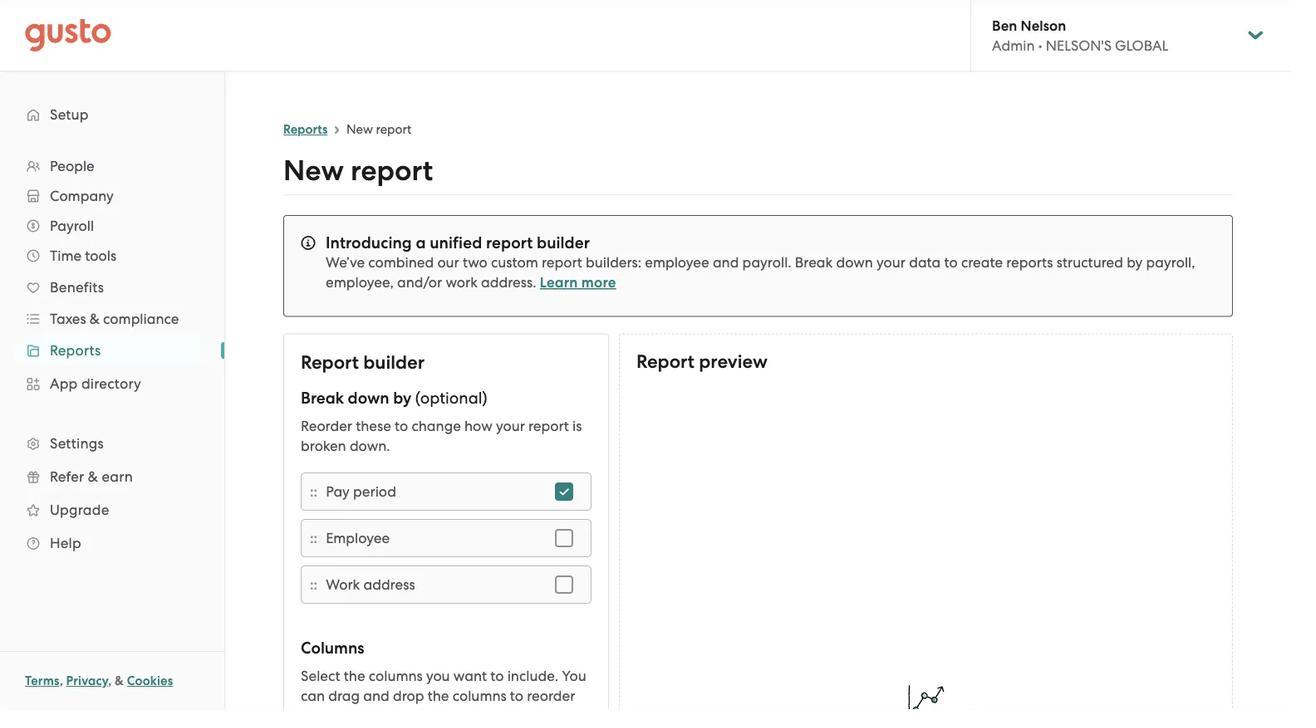 Task type: locate. For each thing, give the bounding box(es) containing it.
1 horizontal spatial ,
[[108, 674, 112, 689]]

setup link
[[17, 100, 208, 130]]

0 horizontal spatial reports link
[[17, 336, 208, 366]]

report
[[376, 122, 412, 137], [351, 154, 433, 188], [486, 233, 533, 252], [542, 254, 583, 271], [529, 418, 569, 434]]

0 horizontal spatial your
[[301, 708, 330, 711]]

reorder
[[527, 688, 576, 705]]

break down by (optional)
[[301, 389, 488, 408]]

0 vertical spatial your
[[877, 254, 906, 271]]

settings link
[[17, 429, 208, 459]]

and
[[713, 254, 739, 271], [364, 688, 390, 705]]

people
[[50, 158, 95, 175]]

the up drag
[[344, 668, 365, 685]]

2 , from the left
[[108, 674, 112, 689]]

0 horizontal spatial columns
[[369, 668, 423, 685]]

break right payroll.
[[796, 254, 833, 271]]

:: for work address
[[310, 576, 318, 593]]

columns down want
[[453, 688, 507, 705]]

:: left the employee
[[310, 530, 318, 547]]

0 horizontal spatial reports
[[50, 343, 101, 359]]

1 vertical spatial ::
[[310, 530, 318, 547]]

1 horizontal spatial builder
[[537, 233, 590, 252]]

& inside 'taxes & compliance' dropdown button
[[90, 311, 100, 328]]

0 horizontal spatial down
[[348, 389, 390, 408]]

columns
[[301, 639, 364, 658]]

new
[[347, 122, 373, 137], [284, 154, 344, 188]]

work
[[446, 274, 478, 291]]

by left the payroll,
[[1127, 254, 1143, 271]]

terms
[[25, 674, 60, 689]]

1 vertical spatial reports link
[[17, 336, 208, 366]]

learn more
[[540, 274, 617, 291]]

combined
[[369, 254, 434, 271]]

two
[[463, 254, 488, 271]]

learn more link
[[540, 274, 617, 291]]

2 vertical spatial your
[[301, 708, 330, 711]]

earn
[[102, 469, 133, 486]]

by inside we've combined our two custom report builders: employee and payroll. break down your data to create reports structured by payroll, employee, and/or work address.
[[1127, 254, 1143, 271]]

0 vertical spatial down
[[837, 254, 874, 271]]

0 vertical spatial reports link
[[284, 122, 328, 137]]

1 vertical spatial and
[[364, 688, 390, 705]]

0 horizontal spatial new
[[284, 154, 344, 188]]

None checkbox
[[546, 473, 583, 510], [546, 520, 583, 557], [546, 567, 583, 603], [546, 473, 583, 510], [546, 520, 583, 557], [546, 567, 583, 603]]

introducing a unified report builder
[[326, 233, 590, 252]]

our
[[438, 254, 460, 271]]

1 horizontal spatial your
[[496, 418, 525, 434]]

•
[[1039, 37, 1043, 54]]

& for compliance
[[90, 311, 100, 328]]

payroll button
[[17, 211, 208, 241]]

1 vertical spatial by
[[393, 389, 412, 408]]

0 vertical spatial and
[[713, 254, 739, 271]]

break up reorder
[[301, 389, 344, 408]]

down left "data"
[[837, 254, 874, 271]]

you
[[426, 668, 450, 685]]

by
[[1127, 254, 1143, 271], [393, 389, 412, 408]]

new report
[[347, 122, 412, 137], [284, 154, 433, 188]]

1 vertical spatial your
[[496, 418, 525, 434]]

0 vertical spatial ::
[[310, 483, 318, 500]]

2 report from the left
[[637, 351, 695, 373]]

, left 'cookies' "button" on the left bottom of page
[[108, 674, 112, 689]]

report up reorder
[[301, 351, 359, 373]]

,
[[60, 674, 63, 689], [108, 674, 112, 689]]

:: left work
[[310, 576, 318, 593]]

your left "data"
[[877, 254, 906, 271]]

reports inside gusto navigation element
[[50, 343, 101, 359]]

1 vertical spatial new report
[[284, 154, 433, 188]]

create
[[962, 254, 1004, 271]]

columns up drop
[[369, 668, 423, 685]]

::
[[310, 483, 318, 500], [310, 530, 318, 547], [310, 576, 318, 593]]

1 vertical spatial new
[[284, 154, 344, 188]]

3 :: from the top
[[310, 576, 318, 593]]

the
[[344, 668, 365, 685], [428, 688, 449, 705]]

0 vertical spatial by
[[1127, 254, 1143, 271]]

to
[[945, 254, 958, 271], [395, 418, 408, 434], [491, 668, 504, 685], [510, 688, 524, 705]]

we've
[[326, 254, 365, 271]]

to right these
[[395, 418, 408, 434]]

taxes & compliance
[[50, 311, 179, 328]]

builder up break down by (optional) at the bottom
[[364, 351, 425, 373]]

is
[[573, 418, 582, 434]]

help link
[[17, 529, 208, 559]]

0 horizontal spatial the
[[344, 668, 365, 685]]

app directory
[[50, 376, 141, 392]]

down
[[837, 254, 874, 271], [348, 389, 390, 408]]

and left payroll.
[[713, 254, 739, 271]]

ben nelson admin • nelson's global
[[993, 17, 1169, 54]]

1 horizontal spatial by
[[1127, 254, 1143, 271]]

to right "data"
[[945, 254, 958, 271]]

down inside we've combined our two custom report builders: employee and payroll. break down your data to create reports structured by payroll, employee, and/or work address.
[[837, 254, 874, 271]]

1 horizontal spatial break
[[796, 254, 833, 271]]

& for earn
[[88, 469, 98, 486]]

change
[[412, 418, 461, 434]]

down up these
[[348, 389, 390, 408]]

&
[[90, 311, 100, 328], [88, 469, 98, 486], [115, 674, 124, 689]]

1 horizontal spatial columns
[[453, 688, 507, 705]]

1 vertical spatial builder
[[364, 351, 425, 373]]

0 vertical spatial break
[[796, 254, 833, 271]]

0 vertical spatial new
[[347, 122, 373, 137]]

down.
[[350, 438, 390, 454]]

0 vertical spatial reports
[[284, 122, 328, 137]]

0 vertical spatial builder
[[537, 233, 590, 252]]

drop
[[393, 688, 424, 705]]

time tools
[[50, 248, 117, 264]]

0 horizontal spatial ,
[[60, 674, 63, 689]]

setup
[[50, 106, 89, 123]]

by left (optional) at the left of page
[[393, 389, 412, 408]]

employee
[[645, 254, 710, 271]]

can
[[301, 688, 325, 705]]

your right how
[[496, 418, 525, 434]]

:: left pay
[[310, 483, 318, 500]]

0 horizontal spatial report
[[301, 351, 359, 373]]

builders:
[[586, 254, 642, 271]]

1 :: from the top
[[310, 483, 318, 500]]

1 horizontal spatial down
[[837, 254, 874, 271]]

payroll.
[[743, 254, 792, 271]]

to right want
[[491, 668, 504, 685]]

builder up learn
[[537, 233, 590, 252]]

report for report builder
[[301, 351, 359, 373]]

0 vertical spatial the
[[344, 668, 365, 685]]

more
[[582, 274, 617, 291]]

how
[[465, 418, 493, 434]]

time tools button
[[17, 241, 208, 271]]

report inside "reorder these to change how your report is broken down."
[[529, 418, 569, 434]]

and up report.
[[364, 688, 390, 705]]

1 vertical spatial down
[[348, 389, 390, 408]]

your inside "reorder these to change how your report is broken down."
[[496, 418, 525, 434]]

& left earn
[[88, 469, 98, 486]]

2 vertical spatial ::
[[310, 576, 318, 593]]

report left preview
[[637, 351, 695, 373]]

, left privacy
[[60, 674, 63, 689]]

your
[[877, 254, 906, 271], [496, 418, 525, 434], [301, 708, 330, 711]]

reports
[[1007, 254, 1054, 271]]

1 horizontal spatial new
[[347, 122, 373, 137]]

structured
[[1057, 254, 1124, 271]]

& inside refer & earn link
[[88, 469, 98, 486]]

list containing people
[[0, 151, 224, 560]]

& right taxes
[[90, 311, 100, 328]]

1 vertical spatial break
[[301, 389, 344, 408]]

reorder these to change how your report is broken down.
[[301, 418, 582, 454]]

reports
[[284, 122, 328, 137], [50, 343, 101, 359]]

break
[[796, 254, 833, 271], [301, 389, 344, 408]]

nelson
[[1021, 17, 1067, 34]]

a
[[416, 233, 426, 252]]

your down can
[[301, 708, 330, 711]]

1 vertical spatial reports
[[50, 343, 101, 359]]

1 vertical spatial columns
[[453, 688, 507, 705]]

employee
[[326, 530, 390, 547]]

1 horizontal spatial report
[[637, 351, 695, 373]]

1 horizontal spatial reports
[[284, 122, 328, 137]]

report.
[[334, 708, 378, 711]]

0 vertical spatial new report
[[347, 122, 412, 137]]

compliance
[[103, 311, 179, 328]]

builder
[[537, 233, 590, 252], [364, 351, 425, 373]]

0 horizontal spatial and
[[364, 688, 390, 705]]

2 horizontal spatial your
[[877, 254, 906, 271]]

0 vertical spatial &
[[90, 311, 100, 328]]

1 horizontal spatial and
[[713, 254, 739, 271]]

columns
[[369, 668, 423, 685], [453, 688, 507, 705]]

2 :: from the top
[[310, 530, 318, 547]]

& left 'cookies' "button" on the left bottom of page
[[115, 674, 124, 689]]

1 vertical spatial &
[[88, 469, 98, 486]]

the down you
[[428, 688, 449, 705]]

help
[[50, 535, 81, 552]]

list
[[0, 151, 224, 560]]

2 vertical spatial &
[[115, 674, 124, 689]]

1 report from the left
[[301, 351, 359, 373]]

1 vertical spatial the
[[428, 688, 449, 705]]



Task type: vqa. For each thing, say whether or not it's contained in the screenshot.
Ben Nelson Admin • NELSON'S GLOBAL
yes



Task type: describe. For each thing, give the bounding box(es) containing it.
unified
[[430, 233, 482, 252]]

report for report preview
[[637, 351, 695, 373]]

refer & earn link
[[17, 462, 208, 492]]

work address
[[326, 577, 415, 593]]

custom
[[491, 254, 539, 271]]

0 horizontal spatial by
[[393, 389, 412, 408]]

payroll,
[[1147, 254, 1196, 271]]

refer & earn
[[50, 469, 133, 486]]

benefits
[[50, 279, 104, 296]]

want
[[454, 668, 487, 685]]

payroll
[[50, 218, 94, 234]]

break inside we've combined our two custom report builders: employee and payroll. break down your data to create reports structured by payroll, employee, and/or work address.
[[796, 254, 833, 271]]

we've combined our two custom report builders: employee and payroll. break down your data to create reports structured by payroll, employee, and/or work address.
[[326, 254, 1196, 291]]

upgrade link
[[17, 496, 208, 525]]

and inside the select the columns you want to include. you can drag and drop the columns to reorder your report.
[[364, 688, 390, 705]]

you
[[562, 668, 587, 685]]

data
[[910, 254, 941, 271]]

directory
[[81, 376, 141, 392]]

these
[[356, 418, 392, 434]]

broken
[[301, 438, 346, 454]]

your inside the select the columns you want to include. you can drag and drop the columns to reorder your report.
[[301, 708, 330, 711]]

employee,
[[326, 274, 394, 291]]

upgrade
[[50, 502, 109, 519]]

ben
[[993, 17, 1018, 34]]

company
[[50, 188, 114, 205]]

0 horizontal spatial builder
[[364, 351, 425, 373]]

terms , privacy , & cookies
[[25, 674, 173, 689]]

0 vertical spatial columns
[[369, 668, 423, 685]]

address
[[364, 577, 415, 593]]

0 horizontal spatial break
[[301, 389, 344, 408]]

to down include. on the bottom of page
[[510, 688, 524, 705]]

and/or
[[397, 274, 442, 291]]

introducing
[[326, 233, 412, 252]]

admin
[[993, 37, 1036, 54]]

app
[[50, 376, 78, 392]]

cookies button
[[127, 672, 173, 692]]

nelson's
[[1047, 37, 1112, 54]]

home image
[[25, 19, 111, 52]]

app directory link
[[17, 369, 208, 399]]

address.
[[481, 274, 537, 291]]

preview
[[699, 351, 768, 373]]

company button
[[17, 181, 208, 211]]

privacy link
[[66, 674, 108, 689]]

tools
[[85, 248, 117, 264]]

reorder
[[301, 418, 352, 434]]

taxes
[[50, 311, 86, 328]]

select
[[301, 668, 340, 685]]

refer
[[50, 469, 84, 486]]

terms link
[[25, 674, 60, 689]]

1 horizontal spatial reports link
[[284, 122, 328, 137]]

cookies
[[127, 674, 173, 689]]

people button
[[17, 151, 208, 181]]

and inside we've combined our two custom report builders: employee and payroll. break down your data to create reports structured by payroll, employee, and/or work address.
[[713, 254, 739, 271]]

privacy
[[66, 674, 108, 689]]

builder inside alert
[[537, 233, 590, 252]]

introducing a unified report builder alert
[[284, 215, 1234, 317]]

global
[[1116, 37, 1169, 54]]

(optional)
[[416, 389, 488, 408]]

learn
[[540, 274, 578, 291]]

pay
[[326, 483, 350, 500]]

select the columns you want to include. you can drag and drop the columns to reorder your report.
[[301, 668, 587, 711]]

report inside we've combined our two custom report builders: employee and payroll. break down your data to create reports structured by payroll, employee, and/or work address.
[[542, 254, 583, 271]]

include.
[[508, 668, 559, 685]]

time
[[50, 248, 82, 264]]

your inside we've combined our two custom report builders: employee and payroll. break down your data to create reports structured by payroll, employee, and/or work address.
[[877, 254, 906, 271]]

:: for employee
[[310, 530, 318, 547]]

1 , from the left
[[60, 674, 63, 689]]

drag
[[329, 688, 360, 705]]

report builder
[[301, 351, 425, 373]]

settings
[[50, 436, 104, 452]]

report preview
[[637, 351, 768, 373]]

to inside we've combined our two custom report builders: employee and payroll. break down your data to create reports structured by payroll, employee, and/or work address.
[[945, 254, 958, 271]]

:: for pay period
[[310, 483, 318, 500]]

work
[[326, 577, 360, 593]]

benefits link
[[17, 273, 208, 303]]

1 horizontal spatial the
[[428, 688, 449, 705]]

to inside "reorder these to change how your report is broken down."
[[395, 418, 408, 434]]

pay period
[[326, 483, 396, 500]]

gusto navigation element
[[0, 72, 224, 587]]

period
[[353, 483, 396, 500]]

taxes & compliance button
[[17, 304, 208, 334]]



